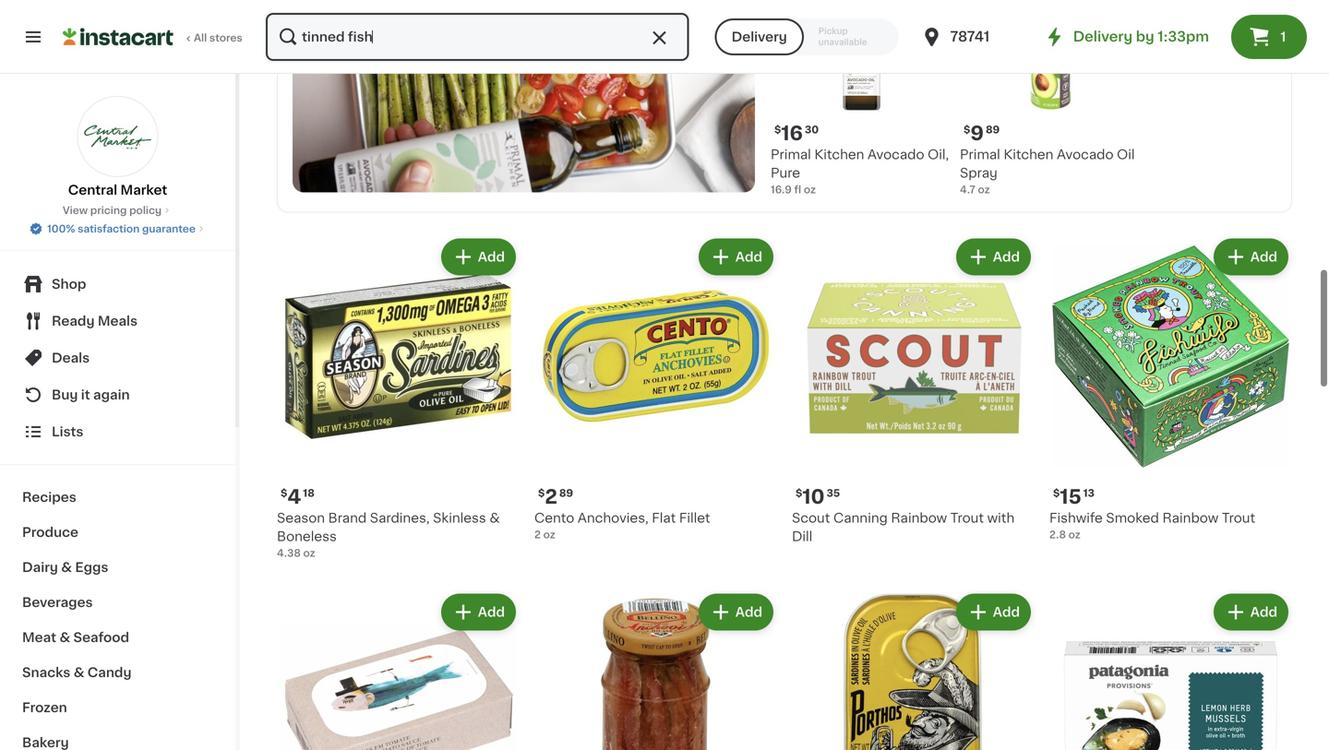 Task type: vqa. For each thing, say whether or not it's contained in the screenshot.
rightmost Original
no



Task type: describe. For each thing, give the bounding box(es) containing it.
stores
[[209, 33, 242, 43]]

$ for 4
[[281, 488, 287, 499]]

instacart logo image
[[63, 26, 174, 48]]

2 inside 'cento anchovies, flat fillet 2 oz'
[[534, 530, 541, 540]]

beverages link
[[11, 585, 224, 620]]

89 for 2
[[559, 488, 573, 499]]

100% satisfaction guarantee
[[47, 224, 196, 234]]

recipes
[[22, 491, 76, 504]]

shop link
[[11, 266, 224, 303]]

rainbow for canning
[[891, 512, 947, 525]]

oz inside primal kitchen avocado oil spray 4.7 oz
[[978, 185, 990, 195]]

78741
[[950, 30, 990, 43]]

$ 4 18
[[281, 488, 315, 507]]

guarantee
[[142, 224, 196, 234]]

trout for fishwife smoked rainbow trout 2.8 oz
[[1222, 512, 1256, 525]]

deals link
[[11, 340, 224, 377]]

oz inside primal kitchen avocado oil, pure 16.9 fl oz
[[804, 185, 816, 195]]

30
[[805, 125, 819, 135]]

meat & seafood link
[[11, 620, 224, 655]]

buy it again
[[52, 389, 130, 402]]

buy
[[52, 389, 78, 402]]

all stores
[[194, 33, 242, 43]]

ready meals
[[52, 315, 138, 328]]

satisfaction
[[78, 224, 140, 234]]

primal kitchen avocado oil spray 4.7 oz
[[960, 148, 1135, 195]]

oz inside season brand sardines, skinless & boneless 4.38 oz
[[303, 548, 315, 559]]

100%
[[47, 224, 75, 234]]

primal for 16
[[771, 148, 811, 161]]

$ for 9
[[964, 125, 971, 135]]

bakery link
[[11, 726, 224, 750]]

shop
[[52, 278, 86, 291]]

snacks
[[22, 666, 70, 679]]

delivery for delivery by 1:33pm
[[1073, 30, 1133, 43]]

1 button
[[1231, 15, 1307, 59]]

$ 15 13
[[1053, 488, 1095, 507]]

scout
[[792, 512, 830, 525]]

$ for 16
[[775, 125, 781, 135]]

Search field
[[266, 13, 689, 61]]

seafood
[[73, 631, 129, 644]]

spray
[[960, 167, 998, 180]]

pure
[[771, 167, 800, 180]]

skinless
[[433, 512, 486, 525]]

scout canning rainbow trout with dill
[[792, 512, 1015, 543]]

product group containing 10
[[792, 235, 1035, 546]]

dairy & eggs
[[22, 561, 108, 574]]

deals
[[52, 352, 90, 365]]

1 horizontal spatial 2
[[545, 488, 557, 507]]

it
[[81, 389, 90, 402]]

with
[[987, 512, 1015, 525]]

$ 16 30
[[775, 124, 819, 143]]

meat
[[22, 631, 56, 644]]

snacks & candy
[[22, 666, 132, 679]]

$ for 15
[[1053, 488, 1060, 499]]

89 for 9
[[986, 125, 1000, 135]]

16
[[781, 124, 803, 143]]

view
[[63, 205, 88, 216]]

rainbow for smoked
[[1163, 512, 1219, 525]]

central
[[68, 184, 117, 197]]

beverages
[[22, 596, 93, 609]]

& inside season brand sardines, skinless & boneless 4.38 oz
[[490, 512, 500, 525]]

candy
[[88, 666, 132, 679]]

sardines,
[[370, 512, 430, 525]]

all stores link
[[63, 11, 244, 63]]

product group containing 4
[[277, 235, 520, 561]]

trout for scout canning rainbow trout with dill
[[951, 512, 984, 525]]

buy it again link
[[11, 377, 224, 414]]

dill
[[792, 530, 813, 543]]

78741 button
[[921, 11, 1032, 63]]

product group containing 2
[[534, 235, 777, 542]]

15
[[1060, 488, 1082, 507]]

produce link
[[11, 515, 224, 550]]

fishwife smoked rainbow trout 2.8 oz
[[1050, 512, 1256, 540]]

policy
[[129, 205, 162, 216]]

ready meals link
[[11, 303, 224, 340]]

eggs
[[75, 561, 108, 574]]

snacks & candy link
[[11, 655, 224, 690]]

& for seafood
[[59, 631, 70, 644]]

1:33pm
[[1158, 30, 1209, 43]]

cento anchovies, flat fillet 2 oz
[[534, 512, 710, 540]]

& for eggs
[[61, 561, 72, 574]]

primal for 9
[[960, 148, 1000, 161]]

delivery by 1:33pm link
[[1044, 26, 1209, 48]]

central market link
[[68, 96, 167, 199]]

product group containing 15
[[1050, 235, 1292, 542]]

service type group
[[715, 18, 899, 55]]

meat & seafood
[[22, 631, 129, 644]]



Task type: locate. For each thing, give the bounding box(es) containing it.
view pricing policy
[[63, 205, 162, 216]]

$ left 30
[[775, 125, 781, 135]]

pricing
[[90, 205, 127, 216]]

0 horizontal spatial avocado
[[868, 148, 925, 161]]

& left candy
[[74, 666, 84, 679]]

0 horizontal spatial 2
[[534, 530, 541, 540]]

4.7
[[960, 185, 976, 195]]

$ up scout on the bottom right of the page
[[796, 488, 803, 499]]

& left eggs
[[61, 561, 72, 574]]

oz inside fishwife smoked rainbow trout 2.8 oz
[[1069, 530, 1081, 540]]

primal up pure
[[771, 148, 811, 161]]

again
[[93, 389, 130, 402]]

fillet
[[679, 512, 710, 525]]

rainbow inside fishwife smoked rainbow trout 2.8 oz
[[1163, 512, 1219, 525]]

1 horizontal spatial kitchen
[[1004, 148, 1054, 161]]

avocado inside primal kitchen avocado oil spray 4.7 oz
[[1057, 148, 1114, 161]]

boneless
[[277, 530, 337, 543]]

$ 10 35
[[796, 488, 840, 507]]

1 rainbow from the left
[[891, 512, 947, 525]]

oz down the boneless
[[303, 548, 315, 559]]

delivery inside button
[[732, 30, 787, 43]]

avocado inside primal kitchen avocado oil, pure 16.9 fl oz
[[868, 148, 925, 161]]

primal kitchen avocado oil, pure 16.9 fl oz
[[771, 148, 949, 195]]

cento
[[534, 512, 575, 525]]

1 horizontal spatial trout
[[1222, 512, 1256, 525]]

$ for 2
[[538, 488, 545, 499]]

2 rainbow from the left
[[1163, 512, 1219, 525]]

oz right the fl at top
[[804, 185, 816, 195]]

central market
[[68, 184, 167, 197]]

1 horizontal spatial primal
[[960, 148, 1000, 161]]

1 horizontal spatial 89
[[986, 125, 1000, 135]]

$ inside the $ 16 30
[[775, 125, 781, 135]]

delivery for delivery
[[732, 30, 787, 43]]

0 horizontal spatial rainbow
[[891, 512, 947, 525]]

4.38
[[277, 548, 301, 559]]

89
[[986, 125, 1000, 135], [559, 488, 573, 499]]

bakery
[[22, 737, 69, 750]]

delivery inside 'link'
[[1073, 30, 1133, 43]]

dairy & eggs link
[[11, 550, 224, 585]]

16.9
[[771, 185, 792, 195]]

avocado
[[868, 148, 925, 161], [1057, 148, 1114, 161]]

ready meals button
[[11, 303, 224, 340]]

2
[[545, 488, 557, 507], [534, 530, 541, 540]]

0 vertical spatial 2
[[545, 488, 557, 507]]

1 horizontal spatial delivery
[[1073, 30, 1133, 43]]

$ inside $ 4 18
[[281, 488, 287, 499]]

35
[[827, 488, 840, 499]]

0 horizontal spatial 89
[[559, 488, 573, 499]]

primal inside primal kitchen avocado oil spray 4.7 oz
[[960, 148, 1000, 161]]

$ inside $ 2 89
[[538, 488, 545, 499]]

$
[[775, 125, 781, 135], [964, 125, 971, 135], [281, 488, 287, 499], [538, 488, 545, 499], [796, 488, 803, 499], [1053, 488, 1060, 499]]

4
[[287, 488, 301, 507]]

frozen link
[[11, 690, 224, 726]]

oil
[[1117, 148, 1135, 161]]

avocado for 16
[[868, 148, 925, 161]]

&
[[490, 512, 500, 525], [61, 561, 72, 574], [59, 631, 70, 644], [74, 666, 84, 679]]

1 horizontal spatial rainbow
[[1163, 512, 1219, 525]]

0 vertical spatial 89
[[986, 125, 1000, 135]]

rainbow inside scout canning rainbow trout with dill
[[891, 512, 947, 525]]

oz down cento
[[543, 530, 555, 540]]

& right 'meat'
[[59, 631, 70, 644]]

& right skinless
[[490, 512, 500, 525]]

$ inside $ 9 89
[[964, 125, 971, 135]]

1 vertical spatial 2
[[534, 530, 541, 540]]

fl
[[794, 185, 801, 195]]

2 trout from the left
[[1222, 512, 1256, 525]]

market
[[120, 184, 167, 197]]

$ up spray
[[964, 125, 971, 135]]

0 horizontal spatial trout
[[951, 512, 984, 525]]

by
[[1136, 30, 1155, 43]]

0 horizontal spatial primal
[[771, 148, 811, 161]]

lists link
[[11, 414, 224, 450]]

1 trout from the left
[[951, 512, 984, 525]]

kitchen for 9
[[1004, 148, 1054, 161]]

rainbow right canning
[[891, 512, 947, 525]]

$ for 10
[[796, 488, 803, 499]]

2.8
[[1050, 530, 1066, 540]]

avocado for 9
[[1057, 148, 1114, 161]]

$ up cento
[[538, 488, 545, 499]]

0 horizontal spatial delivery
[[732, 30, 787, 43]]

frozen
[[22, 702, 67, 714]]

89 inside $ 9 89
[[986, 125, 1000, 135]]

add
[[478, 251, 505, 264], [736, 251, 762, 264], [993, 251, 1020, 264], [1251, 251, 1278, 264], [478, 606, 505, 619], [736, 606, 762, 619], [993, 606, 1020, 619], [1251, 606, 1278, 619]]

89 up cento
[[559, 488, 573, 499]]

view pricing policy link
[[63, 203, 173, 218]]

product group
[[277, 235, 520, 561], [534, 235, 777, 542], [792, 235, 1035, 546], [1050, 235, 1292, 542], [277, 590, 520, 750], [534, 590, 777, 750], [792, 590, 1035, 750], [1050, 590, 1292, 750]]

rainbow right smoked
[[1163, 512, 1219, 525]]

brand
[[328, 512, 367, 525]]

$ inside $ 15 13
[[1053, 488, 1060, 499]]

89 right 9
[[986, 125, 1000, 135]]

1
[[1281, 30, 1286, 43]]

trout inside scout canning rainbow trout with dill
[[951, 512, 984, 525]]

kitchen inside primal kitchen avocado oil spray 4.7 oz
[[1004, 148, 1054, 161]]

oz right 4.7
[[978, 185, 990, 195]]

primal inside primal kitchen avocado oil, pure 16.9 fl oz
[[771, 148, 811, 161]]

dairy
[[22, 561, 58, 574]]

2 avocado from the left
[[1057, 148, 1114, 161]]

canning
[[834, 512, 888, 525]]

oz inside 'cento anchovies, flat fillet 2 oz'
[[543, 530, 555, 540]]

ready
[[52, 315, 95, 328]]

trout
[[951, 512, 984, 525], [1222, 512, 1256, 525]]

season brand sardines, skinless & boneless 4.38 oz
[[277, 512, 500, 559]]

delivery by 1:33pm
[[1073, 30, 1209, 43]]

produce
[[22, 526, 78, 539]]

season
[[277, 512, 325, 525]]

$ up fishwife
[[1053, 488, 1060, 499]]

None search field
[[264, 11, 691, 63]]

primal up spray
[[960, 148, 1000, 161]]

$ 9 89
[[964, 124, 1000, 143]]

trout inside fishwife smoked rainbow trout 2.8 oz
[[1222, 512, 1256, 525]]

1 horizontal spatial avocado
[[1057, 148, 1114, 161]]

oil,
[[928, 148, 949, 161]]

kitchen
[[815, 148, 864, 161], [1004, 148, 1054, 161]]

89 inside $ 2 89
[[559, 488, 573, 499]]

anchovies,
[[578, 512, 649, 525]]

100% satisfaction guarantee button
[[29, 218, 207, 236]]

$ 2 89
[[538, 488, 573, 507]]

avocado left oil
[[1057, 148, 1114, 161]]

lists
[[52, 426, 83, 438]]

central market logo image
[[77, 96, 158, 177]]

10
[[803, 488, 825, 507]]

1 vertical spatial 89
[[559, 488, 573, 499]]

add button
[[443, 241, 514, 274], [700, 241, 772, 274], [958, 241, 1029, 274], [1216, 241, 1287, 274], [443, 596, 514, 629], [700, 596, 772, 629], [958, 596, 1029, 629], [1216, 596, 1287, 629]]

2 up cento
[[545, 488, 557, 507]]

oz down fishwife
[[1069, 530, 1081, 540]]

1 primal from the left
[[771, 148, 811, 161]]

2 primal from the left
[[960, 148, 1000, 161]]

rainbow
[[891, 512, 947, 525], [1163, 512, 1219, 525]]

2 down cento
[[534, 530, 541, 540]]

18
[[303, 488, 315, 499]]

smoked
[[1106, 512, 1159, 525]]

& for candy
[[74, 666, 84, 679]]

0 horizontal spatial kitchen
[[815, 148, 864, 161]]

13
[[1083, 488, 1095, 499]]

primal
[[771, 148, 811, 161], [960, 148, 1000, 161]]

1 kitchen from the left
[[815, 148, 864, 161]]

meals
[[98, 315, 138, 328]]

flat
[[652, 512, 676, 525]]

fishwife
[[1050, 512, 1103, 525]]

1 avocado from the left
[[868, 148, 925, 161]]

$ left 18
[[281, 488, 287, 499]]

$ inside $ 10 35
[[796, 488, 803, 499]]

kitchen inside primal kitchen avocado oil, pure 16.9 fl oz
[[815, 148, 864, 161]]

kitchen for 16
[[815, 148, 864, 161]]

delivery
[[1073, 30, 1133, 43], [732, 30, 787, 43]]

avocado left oil,
[[868, 148, 925, 161]]

2 kitchen from the left
[[1004, 148, 1054, 161]]



